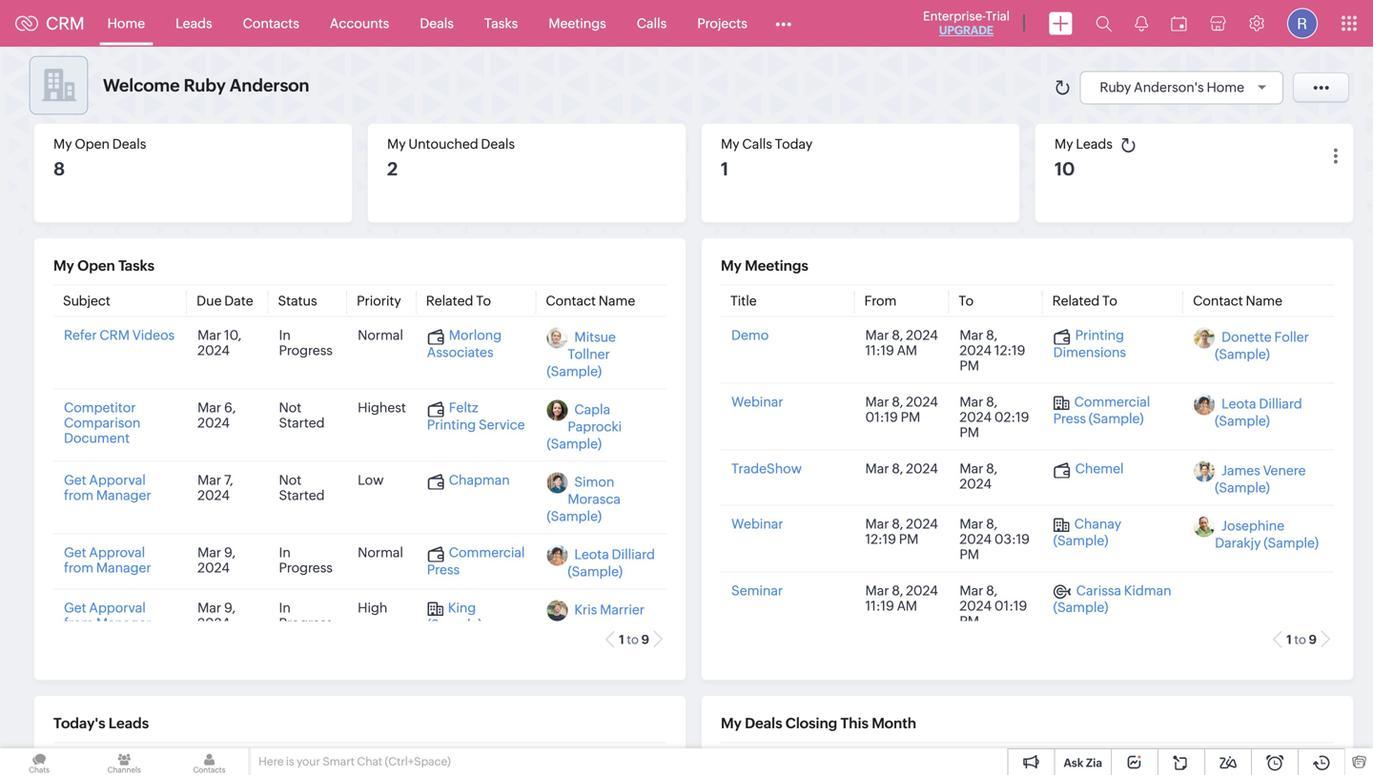 Task type: vqa. For each thing, say whether or not it's contained in the screenshot.


Task type: locate. For each thing, give the bounding box(es) containing it.
pm down mar 8, 2024 03:19 pm
[[960, 614, 979, 629]]

1 11:19 from the top
[[865, 343, 894, 358]]

(sample) inside james venere (sample)
[[1215, 480, 1270, 495]]

1 vertical spatial not
[[279, 473, 301, 488]]

2 horizontal spatial to
[[1102, 293, 1117, 308]]

(sample) down the king
[[427, 617, 482, 632]]

0 vertical spatial in
[[279, 328, 291, 343]]

01:19
[[865, 410, 898, 425], [995, 598, 1027, 614]]

1 to from the left
[[627, 633, 639, 647]]

2 name from the left
[[1246, 293, 1283, 308]]

(sample) up chemel
[[1089, 411, 1144, 426]]

1 vertical spatial open
[[77, 257, 115, 274]]

kris marrier (sample)
[[568, 602, 645, 635]]

deals left tasks link on the left of page
[[420, 16, 454, 31]]

0 vertical spatial commercial
[[1074, 394, 1150, 410]]

my up 2
[[387, 136, 406, 152]]

1 mar 9, 2024 from the top
[[198, 545, 235, 575]]

mar 8, 2024 01:19 pm left "mar 8, 2024 02:19 pm"
[[865, 394, 938, 425]]

calls inside my calls today 1
[[742, 136, 772, 152]]

trial
[[986, 9, 1010, 23]]

name for first contact name link from the right
[[1246, 293, 1283, 308]]

1 to 9 for my meetings
[[1287, 633, 1317, 647]]

2 get apporval from manager link from the top
[[64, 600, 151, 631]]

related
[[426, 293, 473, 308], [1052, 293, 1100, 308]]

0 vertical spatial get apporval from manager
[[64, 473, 151, 503]]

1 get apporval from manager link from the top
[[64, 473, 151, 503]]

get inside the get approval from manager
[[64, 545, 86, 560]]

carissa kidman (sample) link
[[1053, 583, 1172, 615]]

mar inside "mar 8, 2024 02:19 pm"
[[960, 394, 983, 410]]

home inside home link
[[107, 16, 145, 31]]

related to for 1st related to link from left
[[426, 293, 491, 308]]

1 horizontal spatial 9
[[1309, 633, 1317, 647]]

deals down welcome
[[112, 136, 146, 152]]

1 vertical spatial 9,
[[224, 600, 235, 616]]

2 in progress from the top
[[279, 545, 333, 575]]

related to up printing dimensions link
[[1052, 293, 1117, 308]]

(sample) down kris
[[568, 619, 623, 635]]

contact name link up donette
[[1193, 293, 1283, 308]]

tasks link
[[469, 0, 533, 46]]

webinar link for 12:19
[[731, 516, 783, 532]]

leads link
[[160, 0, 228, 46]]

today
[[775, 136, 813, 152]]

2 related from the left
[[1052, 293, 1100, 308]]

1 horizontal spatial to
[[1294, 633, 1306, 647]]

my deals closing this month
[[721, 715, 916, 732]]

0 vertical spatial normal
[[358, 328, 403, 343]]

create menu element
[[1038, 0, 1084, 46]]

webinar link
[[731, 394, 783, 410], [731, 516, 783, 532]]

my inside my calls today 1
[[721, 136, 740, 152]]

2 progress from the top
[[279, 560, 333, 575]]

1 vertical spatial webinar
[[731, 516, 783, 532]]

in progress for associates
[[279, 328, 333, 358]]

0 vertical spatial progress
[[279, 343, 333, 358]]

my up 8
[[53, 136, 72, 152]]

1 horizontal spatial meetings
[[745, 257, 809, 274]]

1 for my open tasks
[[619, 633, 624, 647]]

my open tasks
[[53, 257, 154, 274]]

my up subject
[[53, 257, 74, 274]]

morlong associates
[[427, 328, 502, 360]]

my up 10
[[1055, 136, 1073, 152]]

1 vertical spatial not started
[[279, 473, 325, 503]]

2 9, from the top
[[224, 600, 235, 616]]

0 horizontal spatial 1 to 9
[[619, 633, 649, 647]]

in progress for press
[[279, 545, 333, 575]]

0 horizontal spatial to
[[476, 293, 491, 308]]

refer
[[64, 328, 97, 343]]

ruby left anderson's
[[1100, 80, 1131, 95]]

(sample) down the carissa in the bottom right of the page
[[1053, 600, 1108, 615]]

1 to from the left
[[476, 293, 491, 308]]

9
[[641, 633, 649, 647], [1309, 633, 1317, 647]]

search image
[[1096, 15, 1112, 31]]

commercial inside commercial press (sample)
[[1074, 394, 1150, 410]]

2 in from the top
[[279, 545, 291, 560]]

to for my open tasks
[[627, 633, 639, 647]]

0 vertical spatial mar 9, 2024
[[198, 545, 235, 575]]

2024 inside mar 7, 2024
[[198, 488, 230, 503]]

tasks up videos
[[118, 257, 154, 274]]

am for mar 8, 2024 01:19 pm
[[897, 598, 917, 614]]

0 horizontal spatial 01:19
[[865, 410, 898, 425]]

deals left 'closing'
[[745, 715, 782, 732]]

mitsue
[[574, 329, 616, 345]]

0 horizontal spatial contact name link
[[546, 293, 635, 308]]

0 horizontal spatial related
[[426, 293, 473, 308]]

(sample) down james
[[1215, 480, 1270, 495]]

1 manager from the top
[[96, 488, 151, 503]]

(sample) down donette
[[1215, 347, 1270, 362]]

name up mitsue
[[599, 293, 635, 308]]

not right 7,
[[279, 473, 301, 488]]

2 mar 9, 2024 from the top
[[198, 600, 235, 631]]

open up subject
[[77, 257, 115, 274]]

name up donette
[[1246, 293, 1283, 308]]

2 mar 8, 2024 from the left
[[960, 461, 998, 492]]

in for get apporval from manager
[[279, 600, 291, 616]]

home right anderson's
[[1207, 80, 1244, 95]]

here
[[258, 755, 284, 768]]

contact name link up mitsue
[[546, 293, 635, 308]]

leota dilliard (sample)
[[1215, 396, 1302, 429], [568, 547, 655, 579]]

not started left low
[[279, 473, 325, 503]]

my left today
[[721, 136, 740, 152]]

1 started from the top
[[279, 415, 325, 431]]

2 normal from the top
[[358, 545, 403, 560]]

0 vertical spatial leota dilliard (sample)
[[1215, 396, 1302, 429]]

in for refer crm videos
[[279, 328, 291, 343]]

my
[[53, 136, 72, 152], [387, 136, 406, 152], [721, 136, 740, 152], [1055, 136, 1073, 152], [53, 257, 74, 274], [721, 257, 742, 274], [721, 715, 742, 732]]

open for deals
[[75, 136, 110, 152]]

1 progress from the top
[[279, 343, 333, 358]]

get apporval from manager link down the "get approval from manager" link
[[64, 600, 151, 631]]

1 apporval from the top
[[89, 473, 146, 488]]

2 vertical spatial leads
[[108, 715, 149, 732]]

2 to from the left
[[1294, 633, 1306, 647]]

tasks right deals link
[[484, 16, 518, 31]]

enterprise-trial upgrade
[[923, 9, 1010, 37]]

0 vertical spatial not started
[[279, 400, 325, 431]]

2 get from the top
[[64, 545, 86, 560]]

pm left "mar 8, 2024 02:19 pm"
[[901, 410, 920, 425]]

started
[[279, 415, 325, 431], [279, 488, 325, 503]]

demo
[[731, 328, 769, 343]]

leota dilliard (sample) up marrier
[[568, 547, 655, 579]]

related to up morlong
[[426, 293, 491, 308]]

name
[[599, 293, 635, 308], [1246, 293, 1283, 308]]

from inside the get approval from manager
[[64, 560, 93, 575]]

1 vertical spatial normal
[[358, 545, 403, 560]]

0 vertical spatial crm
[[46, 14, 84, 33]]

mar
[[198, 328, 221, 343], [865, 328, 889, 343], [960, 328, 983, 343], [865, 394, 889, 410], [960, 394, 983, 410], [198, 400, 221, 415], [865, 461, 889, 476], [960, 461, 983, 476], [198, 473, 221, 488], [865, 516, 889, 532], [960, 516, 983, 532], [198, 545, 221, 560], [865, 583, 889, 598], [960, 583, 983, 598], [198, 600, 221, 616]]

2 get apporval from manager from the top
[[64, 600, 151, 631]]

normal down priority
[[358, 328, 403, 343]]

leota down donette foller (sample) link
[[1222, 396, 1256, 411]]

crm
[[46, 14, 84, 33], [100, 328, 130, 343]]

1 vertical spatial in
[[279, 545, 291, 560]]

2 started from the top
[[279, 488, 325, 503]]

1 horizontal spatial related to
[[1052, 293, 1117, 308]]

0 vertical spatial 11:19
[[865, 343, 894, 358]]

1 vertical spatial 12:19
[[865, 532, 896, 547]]

0 horizontal spatial mar 8, 2024 12:19 pm
[[865, 516, 938, 547]]

mitsue tollner (sample)
[[547, 329, 616, 379]]

0 vertical spatial started
[[279, 415, 325, 431]]

2 not from the top
[[279, 473, 301, 488]]

pm left the 03:19
[[960, 547, 979, 562]]

2 horizontal spatial leads
[[1076, 136, 1113, 152]]

printing up dimensions
[[1075, 328, 1124, 343]]

0 vertical spatial 9,
[[224, 545, 235, 560]]

0 horizontal spatial to
[[627, 633, 639, 647]]

carissa
[[1076, 583, 1121, 598]]

printing dimensions link
[[1053, 328, 1126, 360]]

not for 7,
[[279, 473, 301, 488]]

1 am from the top
[[897, 343, 917, 358]]

1 vertical spatial commercial
[[449, 545, 525, 560]]

1 9 from the left
[[641, 633, 649, 647]]

1 horizontal spatial mar 8, 2024
[[960, 461, 998, 492]]

contact up mitsue
[[546, 293, 596, 308]]

0 vertical spatial mar 8, 2024 11:19 am
[[865, 328, 938, 358]]

leota down morasca
[[574, 547, 609, 562]]

enterprise-
[[923, 9, 986, 23]]

ruby down 'leads' link
[[184, 76, 226, 95]]

get apporval from manager link down document
[[64, 473, 151, 503]]

printing inside printing dimensions
[[1075, 328, 1124, 343]]

related up morlong
[[426, 293, 473, 308]]

chemel link
[[1053, 461, 1124, 478]]

1 horizontal spatial dilliard
[[1259, 396, 1302, 411]]

related to link up morlong
[[426, 293, 491, 308]]

dilliard up marrier
[[612, 547, 655, 562]]

pm left 02:19
[[960, 425, 979, 440]]

contacts image
[[170, 749, 248, 775]]

12:19
[[995, 343, 1025, 358], [865, 532, 896, 547]]

to right "from" link
[[959, 293, 974, 308]]

1 name from the left
[[599, 293, 635, 308]]

1 in progress from the top
[[279, 328, 333, 358]]

pm up "mar 8, 2024 02:19 pm"
[[960, 358, 979, 373]]

commercial up the king
[[449, 545, 525, 560]]

0 vertical spatial am
[[897, 343, 917, 358]]

1 normal from the top
[[358, 328, 403, 343]]

welcome ruby anderson
[[103, 76, 309, 95]]

simon morasca (sample) link
[[547, 474, 621, 524]]

1 horizontal spatial leads
[[176, 16, 212, 31]]

closing
[[786, 715, 837, 732]]

get for low
[[64, 473, 86, 488]]

1 vertical spatial 11:19
[[865, 598, 894, 614]]

2024 inside "mar 8, 2024 02:19 pm"
[[960, 410, 992, 425]]

meetings link
[[533, 0, 621, 46]]

webinar down tradeshow "link"
[[731, 516, 783, 532]]

0 vertical spatial webinar link
[[731, 394, 783, 410]]

not right 6,
[[279, 400, 301, 415]]

(sample) inside the mitsue tollner (sample)
[[547, 364, 602, 379]]

donette foller (sample)
[[1215, 329, 1309, 362]]

marrier
[[600, 602, 645, 617]]

get left 'approval'
[[64, 545, 86, 560]]

1 vertical spatial mar 8, 2024 12:19 pm
[[865, 516, 938, 547]]

pm for chanay (sample)
[[960, 547, 979, 562]]

my up title link
[[721, 257, 742, 274]]

contact name up mitsue
[[546, 293, 635, 308]]

related to link up printing dimensions link
[[1052, 293, 1117, 308]]

0 horizontal spatial leota dilliard (sample) link
[[568, 547, 655, 579]]

1 not from the top
[[279, 400, 301, 415]]

2 webinar from the top
[[731, 516, 783, 532]]

2 manager from the top
[[96, 560, 151, 575]]

deals right untouched
[[481, 136, 515, 152]]

commercial press (sample) link
[[1053, 394, 1150, 426]]

my for my open deals 8
[[53, 136, 72, 152]]

pm inside "mar 8, 2024 02:19 pm"
[[960, 425, 979, 440]]

meetings
[[549, 16, 606, 31], [745, 257, 809, 274]]

0 vertical spatial manager
[[96, 488, 151, 503]]

1 horizontal spatial name
[[1246, 293, 1283, 308]]

to up morlong
[[476, 293, 491, 308]]

get down the "get approval from manager" link
[[64, 600, 86, 616]]

2 1 to 9 from the left
[[1287, 633, 1317, 647]]

commercial for commercial press (sample)
[[1074, 394, 1150, 410]]

1 horizontal spatial press
[[1053, 411, 1086, 426]]

to for 1st related to link from the right
[[1102, 293, 1117, 308]]

1 vertical spatial get
[[64, 545, 86, 560]]

get apporval from manager down document
[[64, 473, 151, 503]]

ruby
[[184, 76, 226, 95], [1100, 80, 1131, 95]]

10,
[[224, 328, 241, 343]]

1 not started from the top
[[279, 400, 325, 431]]

contact name link
[[546, 293, 635, 308], [1193, 293, 1283, 308]]

0 vertical spatial home
[[107, 16, 145, 31]]

webinar link down tradeshow "link"
[[731, 516, 783, 532]]

0 vertical spatial mar 8, 2024 01:19 pm
[[865, 394, 938, 425]]

02:19
[[995, 410, 1029, 425]]

commercial press
[[427, 545, 525, 577]]

3 in from the top
[[279, 600, 291, 616]]

name for 1st contact name link from left
[[599, 293, 635, 308]]

1
[[721, 159, 729, 179], [619, 633, 624, 647], [1287, 633, 1292, 647]]

feltz
[[449, 400, 478, 415]]

1 from from the top
[[64, 488, 93, 503]]

1 horizontal spatial crm
[[100, 328, 130, 343]]

get apporval from manager link
[[64, 473, 151, 503], [64, 600, 151, 631]]

0 horizontal spatial contact name
[[546, 293, 635, 308]]

0 horizontal spatial press
[[427, 562, 460, 577]]

(sample) down josephine
[[1264, 535, 1319, 551]]

0 horizontal spatial mar 8, 2024
[[865, 461, 938, 476]]

from for low
[[64, 488, 93, 503]]

9, for get approval from manager
[[224, 545, 235, 560]]

leota dilliard (sample) up james
[[1215, 396, 1302, 429]]

1 horizontal spatial contact name link
[[1193, 293, 1283, 308]]

1 vertical spatial 01:19
[[995, 598, 1027, 614]]

crm right logo
[[46, 14, 84, 33]]

leads for my leads
[[1076, 136, 1113, 152]]

profile image
[[1287, 8, 1318, 39]]

leota
[[1222, 396, 1256, 411], [574, 547, 609, 562]]

0 horizontal spatial leota
[[574, 547, 609, 562]]

1 vertical spatial leota dilliard (sample) link
[[568, 547, 655, 579]]

3 to from the left
[[1102, 293, 1117, 308]]

1 vertical spatial crm
[[100, 328, 130, 343]]

competitor
[[64, 400, 136, 415]]

1 webinar link from the top
[[731, 394, 783, 410]]

1 get apporval from manager from the top
[[64, 473, 151, 503]]

1 9, from the top
[[224, 545, 235, 560]]

printing down feltz
[[427, 417, 476, 432]]

2 contact name from the left
[[1193, 293, 1283, 308]]

chat
[[357, 755, 382, 768]]

ask
[[1064, 757, 1084, 770]]

0 vertical spatial get
[[64, 473, 86, 488]]

2 from from the top
[[64, 560, 93, 575]]

normal for commercial press
[[358, 545, 403, 560]]

(sample) inside the capla paprocki (sample)
[[547, 436, 602, 452]]

my untouched deals 2
[[387, 136, 515, 179]]

apporval down the "get approval from manager" link
[[89, 600, 146, 616]]

1 horizontal spatial 01:19
[[995, 598, 1027, 614]]

1 vertical spatial tasks
[[118, 257, 154, 274]]

1 related from the left
[[426, 293, 473, 308]]

mar inside mar 10, 2024
[[198, 328, 221, 343]]

from for normal
[[64, 560, 93, 575]]

2 am from the top
[[897, 598, 917, 614]]

normal up high
[[358, 545, 403, 560]]

press inside commercial press (sample)
[[1053, 411, 1086, 426]]

in progress
[[279, 328, 333, 358], [279, 545, 333, 575], [279, 600, 333, 631]]

1 vertical spatial mar 8, 2024 11:19 am
[[865, 583, 938, 614]]

webinar down "demo" link
[[731, 394, 783, 410]]

dilliard down donette foller (sample) link
[[1259, 396, 1302, 411]]

2 webinar link from the top
[[731, 516, 783, 532]]

manager for low
[[96, 488, 151, 503]]

8, inside "mar 8, 2024 02:19 pm"
[[986, 394, 998, 410]]

0 vertical spatial printing
[[1075, 328, 1124, 343]]

2 related to from the left
[[1052, 293, 1117, 308]]

2 mar 8, 2024 11:19 am from the top
[[865, 583, 938, 614]]

(sample) down tollner
[[547, 364, 602, 379]]

1 vertical spatial started
[[279, 488, 325, 503]]

mar 8, 2024 12:19 pm left mar 8, 2024 03:19 pm
[[865, 516, 938, 547]]

started for highest
[[279, 415, 325, 431]]

2 apporval from the top
[[89, 600, 146, 616]]

1 to 9 for my open tasks
[[619, 633, 649, 647]]

3 progress from the top
[[279, 616, 333, 631]]

(sample) down morasca
[[547, 509, 602, 524]]

2 to from the left
[[959, 293, 974, 308]]

zia
[[1086, 757, 1102, 770]]

in
[[279, 328, 291, 343], [279, 545, 291, 560], [279, 600, 291, 616]]

Other Modules field
[[763, 8, 804, 39]]

my left 'closing'
[[721, 715, 742, 732]]

mar 8, 2024 12:19 pm down to link
[[960, 328, 1025, 373]]

leota dilliard (sample) link up marrier
[[568, 547, 655, 579]]

manager inside the get approval from manager
[[96, 560, 151, 575]]

1 mar 8, 2024 11:19 am from the top
[[865, 328, 938, 358]]

due
[[197, 293, 222, 308]]

mar 8, 2024 11:19 am for mar 8, 2024 12:19 pm
[[865, 328, 938, 358]]

mar 8, 2024 01:19 pm down mar 8, 2024 03:19 pm
[[960, 583, 1027, 629]]

home up welcome
[[107, 16, 145, 31]]

apporval down document
[[89, 473, 146, 488]]

press up the king
[[427, 562, 460, 577]]

my inside my untouched deals 2
[[387, 136, 406, 152]]

2 vertical spatial in
[[279, 600, 291, 616]]

1 vertical spatial webinar link
[[731, 516, 783, 532]]

2 9 from the left
[[1309, 633, 1317, 647]]

open inside my open deals 8
[[75, 136, 110, 152]]

james
[[1222, 463, 1260, 478]]

related up printing dimensions link
[[1052, 293, 1100, 308]]

0 horizontal spatial related to
[[426, 293, 491, 308]]

1 horizontal spatial tasks
[[484, 16, 518, 31]]

1 mar 8, 2024 from the left
[[865, 461, 938, 476]]

donette
[[1222, 329, 1272, 345]]

1 related to from the left
[[426, 293, 491, 308]]

crm right refer
[[100, 328, 130, 343]]

0 vertical spatial leads
[[176, 16, 212, 31]]

not
[[279, 400, 301, 415], [279, 473, 301, 488]]

meetings left calls link
[[549, 16, 606, 31]]

2 not started from the top
[[279, 473, 325, 503]]

1 1 to 9 from the left
[[619, 633, 649, 647]]

not started right 6,
[[279, 400, 325, 431]]

1 vertical spatial get apporval from manager link
[[64, 600, 151, 631]]

1 vertical spatial dilliard
[[612, 547, 655, 562]]

started left low
[[279, 488, 325, 503]]

1 horizontal spatial contact
[[1193, 293, 1243, 308]]

2 contact from the left
[[1193, 293, 1243, 308]]

press up chemel link
[[1053, 411, 1086, 426]]

upgrade
[[939, 24, 994, 37]]

contact up donette
[[1193, 293, 1243, 308]]

get apporval from manager down the "get approval from manager" link
[[64, 600, 151, 631]]

3 manager from the top
[[96, 616, 151, 631]]

2024 inside mar 8, 2024
[[960, 476, 992, 492]]

deals inside deals link
[[420, 16, 454, 31]]

started for low
[[279, 488, 325, 503]]

1 webinar from the top
[[731, 394, 783, 410]]

1 vertical spatial progress
[[279, 560, 333, 575]]

1 in from the top
[[279, 328, 291, 343]]

josephine darakjy (sample)
[[1215, 518, 1319, 551]]

0 horizontal spatial related to link
[[426, 293, 491, 308]]

webinar link down "demo" link
[[731, 394, 783, 410]]

1 contact from the left
[[546, 293, 596, 308]]

0 horizontal spatial 12:19
[[865, 532, 896, 547]]

leota dilliard (sample) link up james
[[1215, 396, 1302, 429]]

0 horizontal spatial contact
[[546, 293, 596, 308]]

3 get from the top
[[64, 600, 86, 616]]

0 horizontal spatial 9
[[641, 633, 649, 647]]

meetings up title link
[[745, 257, 809, 274]]

1 vertical spatial manager
[[96, 560, 151, 575]]

(sample) down the paprocki
[[547, 436, 602, 452]]

3 from from the top
[[64, 616, 93, 631]]

refer crm videos link
[[64, 328, 175, 343]]

calendar image
[[1171, 16, 1187, 31]]

deals inside my open deals 8
[[112, 136, 146, 152]]

demo link
[[731, 328, 769, 343]]

contact for first contact name link from the right
[[1193, 293, 1243, 308]]

mar 9, 2024 for get approval from manager
[[198, 545, 235, 575]]

my inside my open deals 8
[[53, 136, 72, 152]]

commercial down dimensions
[[1074, 394, 1150, 410]]

(sample) up james
[[1215, 413, 1270, 429]]

1 vertical spatial printing
[[427, 417, 476, 432]]

am for mar 8, 2024 12:19 pm
[[897, 343, 917, 358]]

progress for press
[[279, 560, 333, 575]]

3 in progress from the top
[[279, 600, 333, 631]]

signals image
[[1135, 15, 1148, 31]]

pm for carissa kidman (sample)
[[960, 614, 979, 629]]

0 vertical spatial from
[[64, 488, 93, 503]]

1 contact name from the left
[[546, 293, 635, 308]]

deals inside my untouched deals 2
[[481, 136, 515, 152]]

to for my meetings
[[1294, 633, 1306, 647]]

crm link
[[15, 14, 84, 33]]

0 vertical spatial mar 8, 2024 12:19 pm
[[960, 328, 1025, 373]]

mar 6, 2024
[[198, 400, 236, 431]]

calls left 'projects' link
[[637, 16, 667, 31]]

open down welcome
[[75, 136, 110, 152]]

0 horizontal spatial mar 8, 2024 01:19 pm
[[865, 394, 938, 425]]

(sample) down chanay
[[1053, 533, 1108, 548]]

get for high
[[64, 600, 86, 616]]

1 horizontal spatial 1 to 9
[[1287, 633, 1317, 647]]

2 vertical spatial progress
[[279, 616, 333, 631]]

to up printing dimensions link
[[1102, 293, 1117, 308]]

donette foller (sample) link
[[1215, 329, 1309, 362]]

started right 6,
[[279, 415, 325, 431]]

pm inside mar 8, 2024 03:19 pm
[[960, 547, 979, 562]]

commercial inside commercial press
[[449, 545, 525, 560]]

10
[[1055, 159, 1075, 179]]

(sample) up kris
[[568, 564, 623, 579]]

1 get from the top
[[64, 473, 86, 488]]

1 vertical spatial am
[[897, 598, 917, 614]]

(sample) inside kris marrier (sample)
[[568, 619, 623, 635]]

0 vertical spatial dilliard
[[1259, 396, 1302, 411]]

1 horizontal spatial related
[[1052, 293, 1100, 308]]

mitsue tollner (sample) link
[[547, 329, 616, 379]]

2 11:19 from the top
[[865, 598, 894, 614]]

contact name up donette
[[1193, 293, 1283, 308]]

press inside commercial press
[[427, 562, 460, 577]]

commercial
[[1074, 394, 1150, 410], [449, 545, 525, 560]]

0 horizontal spatial calls
[[637, 16, 667, 31]]

1 to 9
[[619, 633, 649, 647], [1287, 633, 1317, 647]]

1 horizontal spatial related to link
[[1052, 293, 1117, 308]]

1 horizontal spatial contact name
[[1193, 293, 1283, 308]]

get down document
[[64, 473, 86, 488]]

channels image
[[85, 749, 163, 775]]

calls left today
[[742, 136, 772, 152]]



Task type: describe. For each thing, give the bounding box(es) containing it.
get apporval from manager link for mar 7, 2024
[[64, 473, 151, 503]]

competitor comparison document link
[[64, 400, 140, 446]]

(sample) inside commercial press (sample)
[[1089, 411, 1144, 426]]

1 horizontal spatial 12:19
[[995, 343, 1025, 358]]

9 for my open tasks
[[641, 633, 649, 647]]

seminar link
[[731, 583, 783, 598]]

deals link
[[405, 0, 469, 46]]

pm for printing dimensions
[[960, 358, 979, 373]]

my for my meetings
[[721, 257, 742, 274]]

1 related to link from the left
[[426, 293, 491, 308]]

(ctrl+space)
[[385, 755, 451, 768]]

apporval for mar 7, 2024
[[89, 473, 146, 488]]

highest
[[358, 400, 406, 415]]

paprocki
[[568, 419, 622, 434]]

capla paprocki (sample) link
[[547, 402, 622, 452]]

get apporval from manager for mar 7, 2024
[[64, 473, 151, 503]]

get apporval from manager for mar 9, 2024
[[64, 600, 151, 631]]

2024 inside mar 10, 2024
[[198, 343, 230, 358]]

month
[[872, 715, 916, 732]]

progress for associates
[[279, 343, 333, 358]]

get apporval from manager link for mar 9, 2024
[[64, 600, 151, 631]]

tradeshow
[[731, 461, 802, 476]]

1 horizontal spatial ruby
[[1100, 80, 1131, 95]]

related for 1st related to link from the right
[[1052, 293, 1100, 308]]

1 vertical spatial leota
[[574, 547, 609, 562]]

apporval for mar 9, 2024
[[89, 600, 146, 616]]

projects link
[[682, 0, 763, 46]]

anderson's
[[1134, 80, 1204, 95]]

9 for my meetings
[[1309, 633, 1317, 647]]

refer crm videos
[[64, 328, 175, 343]]

my meetings
[[721, 257, 809, 274]]

0 horizontal spatial ruby
[[184, 76, 226, 95]]

1 contact name link from the left
[[546, 293, 635, 308]]

0 horizontal spatial tasks
[[118, 257, 154, 274]]

to for 1st related to link from left
[[476, 293, 491, 308]]

today's
[[53, 715, 105, 732]]

1 for my meetings
[[1287, 633, 1292, 647]]

foller
[[1274, 329, 1309, 345]]

carissa kidman (sample)
[[1053, 583, 1172, 615]]

ruby anderson's home
[[1100, 80, 1244, 95]]

to link
[[959, 293, 974, 308]]

my for my untouched deals 2
[[387, 136, 406, 152]]

mar 8, 2024 02:19 pm
[[960, 394, 1029, 440]]

this
[[841, 715, 869, 732]]

logo image
[[15, 16, 38, 31]]

feltz printing service
[[427, 400, 525, 432]]

0 horizontal spatial crm
[[46, 14, 84, 33]]

untouched
[[409, 136, 478, 152]]

press for commercial press
[[427, 562, 460, 577]]

(sample) inside chanay (sample)
[[1053, 533, 1108, 548]]

mar 10, 2024
[[198, 328, 241, 358]]

subject
[[63, 293, 110, 308]]

2024 inside mar 8, 2024 03:19 pm
[[960, 532, 992, 547]]

king (sample) link
[[427, 600, 482, 632]]

kidman
[[1124, 583, 1172, 598]]

accounts link
[[315, 0, 405, 46]]

printing inside feltz printing service
[[427, 417, 476, 432]]

mar inside mar 8, 2024 03:19 pm
[[960, 516, 983, 532]]

my for my deals closing this month
[[721, 715, 742, 732]]

commercial for commercial press
[[449, 545, 525, 560]]

1 horizontal spatial leota
[[1222, 396, 1256, 411]]

accounts
[[330, 16, 389, 31]]

search element
[[1084, 0, 1123, 47]]

create menu image
[[1049, 12, 1073, 35]]

1 horizontal spatial mar 8, 2024 12:19 pm
[[960, 328, 1025, 373]]

subject link
[[63, 293, 110, 308]]

0 vertical spatial calls
[[637, 16, 667, 31]]

commercial press link
[[427, 545, 525, 577]]

darakjy
[[1215, 535, 1261, 551]]

kris
[[574, 602, 597, 617]]

in progress for (sample)
[[279, 600, 333, 631]]

signals element
[[1123, 0, 1160, 47]]

webinar link for 01:19
[[731, 394, 783, 410]]

is
[[286, 755, 294, 768]]

9, for get apporval from manager
[[224, 600, 235, 616]]

from link
[[864, 293, 897, 308]]

2
[[387, 159, 398, 179]]

2 related to link from the left
[[1052, 293, 1117, 308]]

press for commercial press (sample)
[[1053, 411, 1086, 426]]

leads for today's leads
[[108, 715, 149, 732]]

smart
[[323, 755, 355, 768]]

1 vertical spatial mar 8, 2024 01:19 pm
[[960, 583, 1027, 629]]

related to for 1st related to link from the right
[[1052, 293, 1117, 308]]

josephine darakjy (sample) link
[[1215, 518, 1319, 551]]

leads inside 'leads' link
[[176, 16, 212, 31]]

venere
[[1263, 463, 1306, 478]]

0 vertical spatial meetings
[[549, 16, 606, 31]]

get for normal
[[64, 545, 86, 560]]

capla paprocki (sample)
[[547, 402, 622, 452]]

1 vertical spatial home
[[1207, 80, 1244, 95]]

(sample) inside josephine darakjy (sample)
[[1264, 535, 1319, 551]]

chanay
[[1074, 516, 1122, 532]]

my for my open tasks
[[53, 257, 74, 274]]

contact for 1st contact name link from left
[[546, 293, 596, 308]]

profile element
[[1276, 0, 1329, 46]]

due date link
[[197, 293, 253, 308]]

2 contact name link from the left
[[1193, 293, 1283, 308]]

not for 6,
[[279, 400, 301, 415]]

03:19
[[995, 532, 1030, 547]]

status
[[278, 293, 317, 308]]

date
[[224, 293, 253, 308]]

pm left mar 8, 2024 03:19 pm
[[899, 532, 919, 547]]

my for my calls today 1
[[721, 136, 740, 152]]

title link
[[730, 293, 757, 308]]

printing dimensions
[[1053, 328, 1126, 360]]

(sample) inside simon morasca (sample)
[[547, 509, 602, 524]]

morlong
[[449, 328, 502, 343]]

not started for highest
[[279, 400, 325, 431]]

(sample) inside donette foller (sample)
[[1215, 347, 1270, 362]]

0 vertical spatial tasks
[[484, 16, 518, 31]]

approval
[[89, 545, 145, 560]]

seminar
[[731, 583, 783, 598]]

low
[[358, 473, 384, 488]]

mar 8, 2024 11:19 am for mar 8, 2024 01:19 pm
[[865, 583, 938, 614]]

mar inside mar 6, 2024
[[198, 400, 221, 415]]

pm for commercial press (sample)
[[960, 425, 979, 440]]

simon
[[574, 474, 614, 490]]

tradeshow link
[[731, 461, 802, 476]]

contacts link
[[228, 0, 315, 46]]

7,
[[224, 473, 233, 488]]

webinar for mar 8, 2024 12:19 pm
[[731, 516, 783, 532]]

welcome
[[103, 76, 180, 95]]

associates
[[427, 345, 494, 360]]

6,
[[224, 400, 236, 415]]

ask zia
[[1064, 757, 1102, 770]]

not started for low
[[279, 473, 325, 503]]

webinar for mar 8, 2024 01:19 pm
[[731, 394, 783, 410]]

manager for high
[[96, 616, 151, 631]]

from for high
[[64, 616, 93, 631]]

chapman link
[[427, 473, 510, 490]]

chats image
[[0, 749, 78, 775]]

2024 inside mar 6, 2024
[[198, 415, 230, 431]]

mar 8, 2024 03:19 pm
[[960, 516, 1030, 562]]

1 horizontal spatial leota dilliard (sample) link
[[1215, 396, 1302, 429]]

status link
[[278, 293, 317, 308]]

related for 1st related to link from left
[[426, 293, 473, 308]]

get approval from manager link
[[64, 545, 151, 575]]

priority link
[[357, 293, 401, 308]]

title
[[730, 293, 757, 308]]

king (sample)
[[427, 600, 482, 632]]

1 inside my calls today 1
[[721, 159, 729, 179]]

your
[[297, 755, 320, 768]]

mar inside mar 7, 2024
[[198, 473, 221, 488]]

progress for (sample)
[[279, 616, 333, 631]]

11:19 for mar 8, 2024 12:19 pm
[[865, 343, 894, 358]]

chanay (sample) link
[[1053, 516, 1122, 548]]

open for tasks
[[77, 257, 115, 274]]

get approval from manager
[[64, 545, 151, 575]]

manager for normal
[[96, 560, 151, 575]]

due date
[[197, 293, 253, 308]]

(sample) inside "carissa kidman (sample)"
[[1053, 600, 1108, 615]]

capla
[[574, 402, 610, 417]]

1 vertical spatial meetings
[[745, 257, 809, 274]]

11:19 for mar 8, 2024 01:19 pm
[[865, 598, 894, 614]]

mar inside mar 8, 2024
[[960, 461, 983, 476]]

mar 9, 2024 for get apporval from manager
[[198, 600, 235, 631]]

my for my leads
[[1055, 136, 1073, 152]]

in for get approval from manager
[[279, 545, 291, 560]]

1 horizontal spatial leota dilliard (sample)
[[1215, 396, 1302, 429]]

8, inside mar 8, 2024 03:19 pm
[[986, 516, 998, 532]]

morlong associates link
[[427, 328, 502, 360]]

1 vertical spatial leota dilliard (sample)
[[568, 547, 655, 579]]

document
[[64, 431, 130, 446]]

normal for morlong associates
[[358, 328, 403, 343]]

tollner
[[568, 347, 610, 362]]

dimensions
[[1053, 345, 1126, 360]]

my calls today 1
[[721, 136, 813, 179]]

chemel
[[1075, 461, 1124, 476]]



